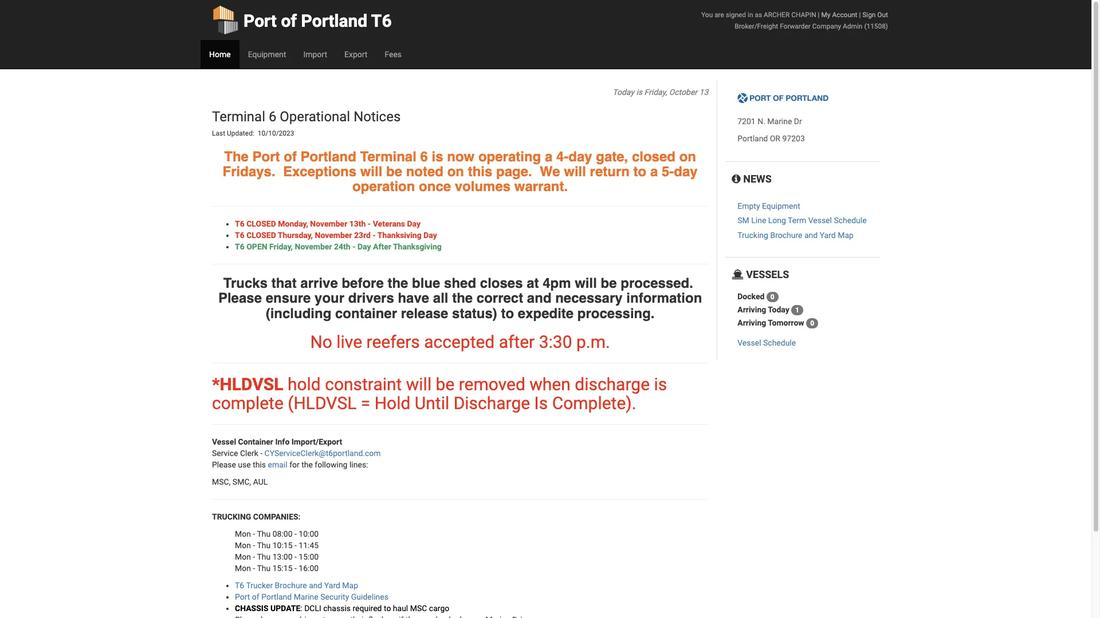 Task type: locate. For each thing, give the bounding box(es) containing it.
dr
[[794, 117, 802, 126]]

gate,
[[596, 149, 628, 165]]

1 vertical spatial map
[[342, 582, 358, 591]]

vessel for vessel container info import/export service clerk - cyserviceclerk@t6portland.com please use this email for the following lines:
[[212, 438, 236, 447]]

1 vertical spatial please
[[212, 461, 236, 470]]

information
[[627, 291, 702, 307]]

portland up "update"
[[261, 593, 292, 602]]

be inside the port of portland terminal 6 is now operating a 4-day gate, closed on fridays .  exceptions will be noted on this page.  we will return to a 5-day operation once volumes warrant.
[[386, 164, 402, 180]]

day up thanksgiving
[[424, 231, 437, 240]]

equipment inside empty equipment sm line long term vessel schedule trucking brochure and yard map
[[762, 202, 800, 211]]

have
[[398, 291, 429, 307]]

portland inside the t6 trucker brochure and yard map port of portland marine security guidelines chassis update : dcli chassis required to haul msc cargo
[[261, 593, 292, 602]]

port of portland t6
[[244, 11, 392, 31]]

2 horizontal spatial vessel
[[808, 216, 832, 226]]

schedule inside empty equipment sm line long term vessel schedule trucking brochure and yard map
[[834, 216, 867, 226]]

on right 5-
[[679, 149, 696, 165]]

1 arriving from the top
[[738, 305, 766, 314]]

on
[[679, 149, 696, 165], [447, 164, 464, 180]]

be left noted
[[386, 164, 402, 180]]

0 right tomorrow
[[810, 320, 814, 328]]

1 horizontal spatial yard
[[820, 231, 836, 240]]

1 horizontal spatial marine
[[768, 117, 792, 126]]

0 vertical spatial schedule
[[834, 216, 867, 226]]

vessel for vessel schedule
[[738, 339, 761, 348]]

of down trucker
[[252, 593, 259, 602]]

1 horizontal spatial equipment
[[762, 202, 800, 211]]

processed.
[[621, 276, 693, 292]]

1 vertical spatial arriving
[[738, 319, 766, 328]]

will down reefers
[[406, 375, 432, 395]]

5-
[[662, 164, 674, 180]]

of up equipment 'popup button'
[[281, 11, 297, 31]]

4 mon from the top
[[235, 564, 251, 574]]

is right discharge
[[654, 375, 667, 395]]

1 vertical spatial 6
[[420, 149, 428, 165]]

0 vertical spatial is
[[636, 88, 642, 97]]

0 horizontal spatial this
[[253, 461, 266, 470]]

2 vertical spatial vessel
[[212, 438, 236, 447]]

warrant.
[[515, 179, 568, 195]]

1 vertical spatial brochure
[[275, 582, 307, 591]]

schedule right term on the right of the page
[[834, 216, 867, 226]]

0 horizontal spatial 6
[[269, 109, 276, 125]]

0 horizontal spatial brochure
[[275, 582, 307, 591]]

port down 10/10/2023
[[253, 149, 280, 165]]

0 horizontal spatial today
[[613, 88, 634, 97]]

1 horizontal spatial friday,
[[644, 88, 667, 97]]

map down sm line long term vessel schedule link
[[838, 231, 854, 240]]

0 vertical spatial map
[[838, 231, 854, 240]]

discharge
[[454, 394, 530, 414]]

map up security at the left of the page
[[342, 582, 358, 591]]

portland
[[301, 11, 368, 31], [738, 134, 768, 143], [301, 149, 356, 165], [261, 593, 292, 602]]

terminal inside the port of portland terminal 6 is now operating a 4-day gate, closed on fridays .  exceptions will be noted on this page.  we will return to a 5-day operation once volumes warrant.
[[360, 149, 417, 165]]

thu
[[257, 530, 271, 539], [257, 542, 271, 551], [257, 553, 271, 562], [257, 564, 271, 574]]

0 horizontal spatial 0
[[771, 293, 775, 301]]

out
[[878, 11, 888, 19]]

port
[[244, 11, 277, 31], [253, 149, 280, 165], [235, 593, 250, 602]]

1 vertical spatial 0
[[810, 320, 814, 328]]

0 horizontal spatial on
[[447, 164, 464, 180]]

0 horizontal spatial marine
[[294, 593, 319, 602]]

1 vertical spatial day
[[424, 231, 437, 240]]

is left now
[[432, 149, 443, 165]]

a left 5-
[[650, 164, 658, 180]]

0 horizontal spatial and
[[309, 582, 322, 591]]

day
[[407, 219, 421, 229], [424, 231, 437, 240], [358, 242, 371, 251]]

release
[[401, 306, 448, 322]]

please inside trucks that arrive before the blue shed closes at 4pm will be processed. please ensure your drivers have all the correct and necessary information (including container release status) to expedite processing.
[[218, 291, 262, 307]]

vessel right term on the right of the page
[[808, 216, 832, 226]]

- right 13th at the left
[[368, 219, 371, 229]]

the inside vessel container info import/export service clerk - cyserviceclerk@t6portland.com please use this email for the following lines:
[[302, 461, 313, 470]]

t6 inside the t6 trucker brochure and yard map port of portland marine security guidelines chassis update : dcli chassis required to haul msc cargo
[[235, 582, 244, 591]]

arriving down docked
[[738, 305, 766, 314]]

on right noted
[[447, 164, 464, 180]]

please left that
[[218, 291, 262, 307]]

home button
[[201, 40, 239, 69]]

t6 left trucker
[[235, 582, 244, 591]]

1 vertical spatial terminal
[[360, 149, 417, 165]]

mon - thu 08:00 - 10:00 mon - thu 10:15 - 11:45 mon - thu 13:00 - 15:00 mon - thu 15:15 - 16:00
[[235, 530, 319, 574]]

vessel inside vessel container info import/export service clerk - cyserviceclerk@t6portland.com please use this email for the following lines:
[[212, 438, 236, 447]]

and up port of portland marine security guidelines link
[[309, 582, 322, 591]]

1 vertical spatial closed
[[247, 231, 276, 240]]

(including
[[266, 306, 331, 322]]

1 mon from the top
[[235, 530, 251, 539]]

brochure down long
[[770, 231, 803, 240]]

2 vertical spatial port
[[235, 593, 250, 602]]

this inside the port of portland terminal 6 is now operating a 4-day gate, closed on fridays .  exceptions will be noted on this page.  we will return to a 5-day operation once volumes warrant.
[[468, 164, 492, 180]]

when
[[530, 375, 571, 395]]

0 vertical spatial vessel
[[808, 216, 832, 226]]

2 vertical spatial and
[[309, 582, 322, 591]]

- left 13:00
[[253, 553, 255, 562]]

1 horizontal spatial the
[[388, 276, 408, 292]]

0 vertical spatial arriving
[[738, 305, 766, 314]]

yard inside the t6 trucker brochure and yard map port of portland marine security guidelines chassis update : dcli chassis required to haul msc cargo
[[324, 582, 340, 591]]

2 vertical spatial of
[[252, 593, 259, 602]]

and down sm line long term vessel schedule link
[[805, 231, 818, 240]]

4 thu from the top
[[257, 564, 271, 574]]

3 mon from the top
[[235, 553, 251, 562]]

processing.
[[578, 306, 655, 322]]

docked 0 arriving today 1 arriving tomorrow 0
[[738, 292, 814, 328]]

the right "all" in the top of the page
[[452, 291, 473, 307]]

:
[[300, 605, 302, 614]]

equipment
[[248, 50, 286, 59], [762, 202, 800, 211]]

1 vertical spatial equipment
[[762, 202, 800, 211]]

1 vertical spatial this
[[253, 461, 266, 470]]

thu up trucker
[[257, 564, 271, 574]]

2 horizontal spatial and
[[805, 231, 818, 240]]

0 right docked
[[771, 293, 775, 301]]

is inside the port of portland terminal 6 is now operating a 4-day gate, closed on fridays .  exceptions will be noted on this page.  we will return to a 5-day operation once volumes warrant.
[[432, 149, 443, 165]]

admin
[[843, 22, 863, 30]]

terminal up operation
[[360, 149, 417, 165]]

vessels
[[744, 269, 789, 281]]

1 horizontal spatial this
[[468, 164, 492, 180]]

1 vertical spatial today
[[768, 305, 790, 314]]

(hldvsl
[[288, 394, 357, 414]]

6 inside terminal 6 operational notices last updated:  10/10/2023
[[269, 109, 276, 125]]

friday, down thursday,
[[269, 242, 293, 251]]

10/10/2023
[[258, 130, 294, 138]]

0 horizontal spatial map
[[342, 582, 358, 591]]

equipment inside 'popup button'
[[248, 50, 286, 59]]

0 vertical spatial terminal
[[212, 109, 265, 125]]

0 vertical spatial to
[[634, 164, 647, 180]]

3 thu from the top
[[257, 553, 271, 562]]

0 vertical spatial marine
[[768, 117, 792, 126]]

0 horizontal spatial day
[[358, 242, 371, 251]]

6 up once at top left
[[420, 149, 428, 165]]

1 vertical spatial be
[[601, 276, 617, 292]]

t6 up the trucks
[[235, 231, 245, 240]]

and right correct
[[527, 291, 552, 307]]

0 horizontal spatial the
[[302, 461, 313, 470]]

now
[[447, 149, 475, 165]]

2 vertical spatial november
[[295, 242, 332, 251]]

clerk
[[240, 449, 258, 458]]

0 vertical spatial this
[[468, 164, 492, 180]]

will
[[360, 164, 382, 180], [564, 164, 586, 180], [575, 276, 597, 292], [406, 375, 432, 395]]

necessary
[[555, 291, 623, 307]]

notices
[[354, 109, 401, 125]]

my account link
[[822, 11, 858, 19]]

thursday,
[[278, 231, 313, 240]]

be down "accepted" at the left bottom of page
[[436, 375, 455, 395]]

vessel up service
[[212, 438, 236, 447]]

2 horizontal spatial be
[[601, 276, 617, 292]]

the left blue
[[388, 276, 408, 292]]

1 horizontal spatial 0
[[810, 320, 814, 328]]

1 horizontal spatial day
[[674, 164, 698, 180]]

0 vertical spatial today
[[613, 88, 634, 97]]

0 horizontal spatial to
[[384, 605, 391, 614]]

brochure
[[770, 231, 803, 240], [275, 582, 307, 591]]

port of portland marine security guidelines link
[[235, 593, 389, 602]]

2 | from the left
[[859, 11, 861, 19]]

vessel schedule link
[[738, 339, 796, 348]]

day left gate,
[[569, 149, 592, 165]]

0 horizontal spatial terminal
[[212, 109, 265, 125]]

| left my
[[818, 11, 820, 19]]

1 horizontal spatial and
[[527, 291, 552, 307]]

to up after on the left
[[501, 306, 514, 322]]

service
[[212, 449, 238, 458]]

0 horizontal spatial yard
[[324, 582, 340, 591]]

day down 23rd
[[358, 242, 371, 251]]

be
[[386, 164, 402, 180], [601, 276, 617, 292], [436, 375, 455, 395]]

1 vertical spatial friday,
[[269, 242, 293, 251]]

expedite
[[518, 306, 574, 322]]

discharge
[[575, 375, 650, 395]]

0 vertical spatial november
[[310, 219, 347, 229]]

equipment right home popup button
[[248, 50, 286, 59]]

0 vertical spatial equipment
[[248, 50, 286, 59]]

0 vertical spatial of
[[281, 11, 297, 31]]

0 horizontal spatial is
[[432, 149, 443, 165]]

to
[[634, 164, 647, 180], [501, 306, 514, 322], [384, 605, 391, 614]]

this right use
[[253, 461, 266, 470]]

company
[[813, 22, 841, 30]]

of down 10/10/2023
[[284, 149, 297, 165]]

correct
[[477, 291, 523, 307]]

1 horizontal spatial terminal
[[360, 149, 417, 165]]

and inside the t6 trucker brochure and yard map port of portland marine security guidelines chassis update : dcli chassis required to haul msc cargo
[[309, 582, 322, 591]]

and
[[805, 231, 818, 240], [527, 291, 552, 307], [309, 582, 322, 591]]

map inside empty equipment sm line long term vessel schedule trucking brochure and yard map
[[838, 231, 854, 240]]

- right clerk
[[260, 449, 263, 458]]

operational
[[280, 109, 350, 125]]

please inside vessel container info import/export service clerk - cyserviceclerk@t6portland.com please use this email for the following lines:
[[212, 461, 236, 470]]

are
[[715, 11, 724, 19]]

brochure down 15:15
[[275, 582, 307, 591]]

equipment up long
[[762, 202, 800, 211]]

2 arriving from the top
[[738, 319, 766, 328]]

t6
[[371, 11, 392, 31], [235, 219, 245, 229], [235, 231, 245, 240], [235, 242, 245, 251], [235, 582, 244, 591]]

is inside hold constraint will be removed when discharge is complete (hldvsl = hold until discharge is complete).
[[654, 375, 667, 395]]

as
[[755, 11, 762, 19]]

1 horizontal spatial 6
[[420, 149, 428, 165]]

p.m.
[[576, 332, 610, 352]]

1 horizontal spatial today
[[768, 305, 790, 314]]

1 horizontal spatial day
[[407, 219, 421, 229]]

1 horizontal spatial map
[[838, 231, 854, 240]]

97203
[[783, 134, 805, 143]]

map inside the t6 trucker brochure and yard map port of portland marine security guidelines chassis update : dcli chassis required to haul msc cargo
[[342, 582, 358, 591]]

vessel
[[808, 216, 832, 226], [738, 339, 761, 348], [212, 438, 236, 447]]

equipment button
[[239, 40, 295, 69]]

1 vertical spatial schedule
[[763, 339, 796, 348]]

- right 23rd
[[373, 231, 376, 240]]

0 horizontal spatial schedule
[[763, 339, 796, 348]]

and inside empty equipment sm line long term vessel schedule trucking brochure and yard map
[[805, 231, 818, 240]]

marine up :
[[294, 593, 319, 602]]

day left the info circle icon
[[674, 164, 698, 180]]

1 vertical spatial and
[[527, 291, 552, 307]]

2 vertical spatial is
[[654, 375, 667, 395]]

friday, left "october"
[[644, 88, 667, 97]]

arriving up vessel schedule link
[[738, 319, 766, 328]]

day up thanksiving
[[407, 219, 421, 229]]

to inside trucks that arrive before the blue shed closes at 4pm will be processed. please ensure your drivers have all the correct and necessary information (including container release status) to expedite processing.
[[501, 306, 514, 322]]

1 vertical spatial port
[[253, 149, 280, 165]]

2 vertical spatial to
[[384, 605, 391, 614]]

7201 n. marine dr
[[738, 117, 802, 126]]

guidelines
[[351, 593, 389, 602]]

will right we
[[564, 164, 586, 180]]

0 horizontal spatial vessel
[[212, 438, 236, 447]]

1 vertical spatial marine
[[294, 593, 319, 602]]

1 horizontal spatial on
[[679, 149, 696, 165]]

10:00
[[299, 530, 319, 539]]

0 vertical spatial please
[[218, 291, 262, 307]]

please down service
[[212, 461, 236, 470]]

monday,
[[278, 219, 308, 229]]

1 vertical spatial to
[[501, 306, 514, 322]]

| left sign
[[859, 11, 861, 19]]

port up equipment 'popup button'
[[244, 11, 277, 31]]

0 vertical spatial closed
[[247, 219, 276, 229]]

port inside the port of portland terminal 6 is now operating a 4-day gate, closed on fridays .  exceptions will be noted on this page.  we will return to a 5-day operation once volumes warrant.
[[253, 149, 280, 165]]

the right the for
[[302, 461, 313, 470]]

to left haul
[[384, 605, 391, 614]]

1 vertical spatial vessel
[[738, 339, 761, 348]]

accepted
[[424, 332, 495, 352]]

- down the trucking companies: at the left bottom
[[253, 530, 255, 539]]

of
[[281, 11, 297, 31], [284, 149, 297, 165], [252, 593, 259, 602]]

terminal up last
[[212, 109, 265, 125]]

0 horizontal spatial |
[[818, 11, 820, 19]]

be up processing. on the right
[[601, 276, 617, 292]]

chassis
[[323, 605, 351, 614]]

thu left 13:00
[[257, 553, 271, 562]]

a left 4-
[[545, 149, 553, 165]]

is
[[636, 88, 642, 97], [432, 149, 443, 165], [654, 375, 667, 395]]

to left 5-
[[634, 164, 647, 180]]

1 horizontal spatial be
[[436, 375, 455, 395]]

0 horizontal spatial be
[[386, 164, 402, 180]]

cyserviceclerk@t6portland.com link
[[265, 449, 381, 458]]

is left "october"
[[636, 88, 642, 97]]

vessel down docked 0 arriving today 1 arriving tomorrow 0
[[738, 339, 761, 348]]

schedule down tomorrow
[[763, 339, 796, 348]]

2 mon from the top
[[235, 542, 251, 551]]

november
[[310, 219, 347, 229], [315, 231, 352, 240], [295, 242, 332, 251]]

0 vertical spatial 6
[[269, 109, 276, 125]]

shed
[[444, 276, 476, 292]]

marine up or
[[768, 117, 792, 126]]

that
[[271, 276, 297, 292]]

2 horizontal spatial is
[[654, 375, 667, 395]]

1 vertical spatial of
[[284, 149, 297, 165]]

0 horizontal spatial equipment
[[248, 50, 286, 59]]

0 vertical spatial be
[[386, 164, 402, 180]]

line
[[751, 216, 766, 226]]

port up the chassis
[[235, 593, 250, 602]]

yard down sm line long term vessel schedule link
[[820, 231, 836, 240]]

1 horizontal spatial brochure
[[770, 231, 803, 240]]

1 vertical spatial is
[[432, 149, 443, 165]]

thu left 10:15
[[257, 542, 271, 551]]

1 horizontal spatial to
[[501, 306, 514, 322]]

1 horizontal spatial schedule
[[834, 216, 867, 226]]

n.
[[758, 117, 766, 126]]

this right once at top left
[[468, 164, 492, 180]]

port inside the t6 trucker brochure and yard map port of portland marine security guidelines chassis update : dcli chassis required to haul msc cargo
[[235, 593, 250, 602]]

portland down terminal 6 operational notices last updated:  10/10/2023
[[301, 149, 356, 165]]

2 vertical spatial be
[[436, 375, 455, 395]]

yard up security at the left of the page
[[324, 582, 340, 591]]

t6 trucker brochure and yard map port of portland marine security guidelines chassis update : dcli chassis required to haul msc cargo
[[235, 582, 449, 614]]

info
[[275, 438, 290, 447]]

be inside hold constraint will be removed when discharge is complete (hldvsl = hold until discharge is complete).
[[436, 375, 455, 395]]

t6 up fees dropdown button
[[371, 11, 392, 31]]

|
[[818, 11, 820, 19], [859, 11, 861, 19]]

6 up 10/10/2023
[[269, 109, 276, 125]]

brochure inside empty equipment sm line long term vessel schedule trucking brochure and yard map
[[770, 231, 803, 240]]

thu down the trucking companies: at the left bottom
[[257, 530, 271, 539]]

will right 4pm
[[575, 276, 597, 292]]



Task type: describe. For each thing, give the bounding box(es) containing it.
1 vertical spatial november
[[315, 231, 352, 240]]

0 horizontal spatial a
[[545, 149, 553, 165]]

of inside the port of portland terminal 6 is now operating a 4-day gate, closed on fridays .  exceptions will be noted on this page.  we will return to a 5-day operation once volumes warrant.
[[284, 149, 297, 165]]

- left 15:00
[[295, 553, 297, 562]]

chapin
[[792, 11, 816, 19]]

october
[[669, 88, 698, 97]]

lines:
[[350, 461, 368, 470]]

13th
[[349, 219, 366, 229]]

dcli
[[304, 605, 321, 614]]

15:15
[[273, 564, 293, 574]]

required
[[353, 605, 382, 614]]

sign out link
[[863, 11, 888, 19]]

all
[[433, 291, 448, 307]]

2 thu from the top
[[257, 542, 271, 551]]

2 horizontal spatial day
[[424, 231, 437, 240]]

vessel container info import/export service clerk - cyserviceclerk@t6portland.com please use this email for the following lines:
[[212, 438, 381, 470]]

return
[[590, 164, 630, 180]]

before
[[342, 276, 384, 292]]

4-
[[556, 149, 569, 165]]

docked
[[738, 292, 765, 301]]

term
[[788, 216, 806, 226]]

port of portland t6 image
[[738, 93, 829, 104]]

thanksgiving
[[393, 242, 442, 251]]

2 horizontal spatial the
[[452, 291, 473, 307]]

no live reefers accepted after 3:30 p.m.
[[310, 332, 610, 352]]

1 horizontal spatial a
[[650, 164, 658, 180]]

haul
[[393, 605, 408, 614]]

trucking companies:
[[212, 513, 301, 522]]

today is friday, october 13
[[613, 88, 708, 97]]

of inside the t6 trucker brochure and yard map port of portland marine security guidelines chassis update : dcli chassis required to haul msc cargo
[[252, 593, 259, 602]]

sm
[[738, 216, 749, 226]]

following
[[315, 461, 348, 470]]

empty equipment sm line long term vessel schedule trucking brochure and yard map
[[738, 202, 867, 240]]

removed
[[459, 375, 525, 395]]

is
[[534, 394, 548, 414]]

1 closed from the top
[[247, 219, 276, 229]]

at
[[527, 276, 539, 292]]

and inside trucks that arrive before the blue shed closes at 4pm will be processed. please ensure your drivers have all the correct and necessary information (including container release status) to expedite processing.
[[527, 291, 552, 307]]

fridays
[[223, 164, 272, 180]]

after
[[373, 242, 391, 251]]

to inside the port of portland terminal 6 is now operating a 4-day gate, closed on fridays .  exceptions will be noted on this page.  we will return to a 5-day operation once volumes warrant.
[[634, 164, 647, 180]]

to inside the t6 trucker brochure and yard map port of portland marine security guidelines chassis update : dcli chassis required to haul msc cargo
[[384, 605, 391, 614]]

export button
[[336, 40, 376, 69]]

marine inside the t6 trucker brochure and yard map port of portland marine security guidelines chassis update : dcli chassis required to haul msc cargo
[[294, 593, 319, 602]]

- left 11:45
[[295, 542, 297, 551]]

the
[[224, 149, 249, 165]]

1 horizontal spatial is
[[636, 88, 642, 97]]

no
[[310, 332, 332, 352]]

home
[[209, 50, 231, 59]]

complete).
[[552, 394, 637, 414]]

10:15
[[273, 542, 293, 551]]

2 vertical spatial day
[[358, 242, 371, 251]]

23rd
[[354, 231, 371, 240]]

the port of portland terminal 6 is now operating a 4-day gate, closed on fridays .  exceptions will be noted on this page.  we will return to a 5-day operation once volumes warrant.
[[223, 149, 698, 195]]

will inside hold constraint will be removed when discharge is complete (hldvsl = hold until discharge is complete).
[[406, 375, 432, 395]]

closes
[[480, 276, 523, 292]]

terminal inside terminal 6 operational notices last updated:  10/10/2023
[[212, 109, 265, 125]]

cyserviceclerk@t6portland.com
[[265, 449, 381, 458]]

signed
[[726, 11, 746, 19]]

0 vertical spatial day
[[407, 219, 421, 229]]

(11508)
[[864, 22, 888, 30]]

constraint
[[325, 375, 402, 395]]

email link
[[268, 461, 288, 470]]

=
[[361, 394, 370, 414]]

t6 down 'fridays'
[[235, 219, 245, 229]]

port of portland t6 link
[[212, 0, 392, 40]]

msc
[[410, 605, 427, 614]]

in
[[748, 11, 753, 19]]

0 vertical spatial 0
[[771, 293, 775, 301]]

once
[[419, 179, 451, 195]]

- left 10:15
[[253, 542, 255, 551]]

6 inside the port of portland terminal 6 is now operating a 4-day gate, closed on fridays .  exceptions will be noted on this page.  we will return to a 5-day operation once volumes warrant.
[[420, 149, 428, 165]]

portland inside the port of portland terminal 6 is now operating a 4-day gate, closed on fridays .  exceptions will be noted on this page.  we will return to a 5-day operation once volumes warrant.
[[301, 149, 356, 165]]

today inside docked 0 arriving today 1 arriving tomorrow 0
[[768, 305, 790, 314]]

portland down 7201
[[738, 134, 768, 143]]

trucks that arrive before the blue shed closes at 4pm will be processed. please ensure your drivers have all the correct and necessary information (including container release status) to expedite processing.
[[218, 276, 702, 322]]

empty equipment link
[[738, 202, 800, 211]]

1 thu from the top
[[257, 530, 271, 539]]

info circle image
[[732, 174, 741, 185]]

container
[[238, 438, 273, 447]]

container
[[335, 306, 397, 322]]

13:00
[[273, 553, 293, 562]]

vessel schedule
[[738, 339, 796, 348]]

ship image
[[732, 270, 744, 280]]

fees
[[385, 50, 402, 59]]

archer
[[764, 11, 790, 19]]

- up trucker
[[253, 564, 255, 574]]

15:00
[[299, 553, 319, 562]]

be inside trucks that arrive before the blue shed closes at 4pm will be processed. please ensure your drivers have all the correct and necessary information (including container release status) to expedite processing.
[[601, 276, 617, 292]]

fees button
[[376, 40, 410, 69]]

vessel inside empty equipment sm line long term vessel schedule trucking brochure and yard map
[[808, 216, 832, 226]]

news
[[741, 173, 772, 185]]

for
[[289, 461, 300, 470]]

last
[[212, 130, 225, 138]]

- left 10:00
[[295, 530, 297, 539]]

hold
[[375, 394, 411, 414]]

closed
[[632, 149, 676, 165]]

0 horizontal spatial day
[[569, 149, 592, 165]]

16:00
[[299, 564, 319, 574]]

11:45
[[299, 542, 319, 551]]

yard inside empty equipment sm line long term vessel schedule trucking brochure and yard map
[[820, 231, 836, 240]]

trucks
[[223, 276, 268, 292]]

use
[[238, 461, 251, 470]]

operation
[[353, 179, 415, 195]]

- right 24th
[[352, 242, 356, 251]]

- inside vessel container info import/export service clerk - cyserviceclerk@t6portland.com please use this email for the following lines:
[[260, 449, 263, 458]]

brochure inside the t6 trucker brochure and yard map port of portland marine security guidelines chassis update : dcli chassis required to haul msc cargo
[[275, 582, 307, 591]]

t6 left open
[[235, 242, 245, 251]]

this inside vessel container info import/export service clerk - cyserviceclerk@t6portland.com please use this email for the following lines:
[[253, 461, 266, 470]]

drivers
[[348, 291, 394, 307]]

broker/freight
[[735, 22, 778, 30]]

will inside trucks that arrive before the blue shed closes at 4pm will be processed. please ensure your drivers have all the correct and necessary information (including container release status) to expedite processing.
[[575, 276, 597, 292]]

complete
[[212, 394, 284, 414]]

cargo
[[429, 605, 449, 614]]

empty
[[738, 202, 760, 211]]

portland up 'import' dropdown button
[[301, 11, 368, 31]]

- left 16:00
[[295, 564, 297, 574]]

4pm
[[543, 276, 571, 292]]

volumes
[[455, 179, 511, 195]]

trucker
[[246, 582, 273, 591]]

msc,
[[212, 478, 231, 487]]

friday, inside t6 closed monday, november 13th - veterans day t6 closed thursday, november 23rd - thanksiving day t6 open friday, november 24th - day after thanksgiving
[[269, 242, 293, 251]]

7201
[[738, 117, 756, 126]]

security
[[320, 593, 349, 602]]

aul
[[253, 478, 268, 487]]

0 vertical spatial port
[[244, 11, 277, 31]]

veterans
[[373, 219, 405, 229]]

my
[[822, 11, 831, 19]]

after
[[499, 332, 535, 352]]

of inside the port of portland t6 link
[[281, 11, 297, 31]]

will right exceptions
[[360, 164, 382, 180]]

exceptions
[[283, 164, 356, 180]]

hold constraint will be removed when discharge is complete (hldvsl = hold until discharge is complete).
[[212, 375, 667, 414]]

1 | from the left
[[818, 11, 820, 19]]

2 closed from the top
[[247, 231, 276, 240]]



Task type: vqa. For each thing, say whether or not it's contained in the screenshot.
Password Password Field on the top of page
no



